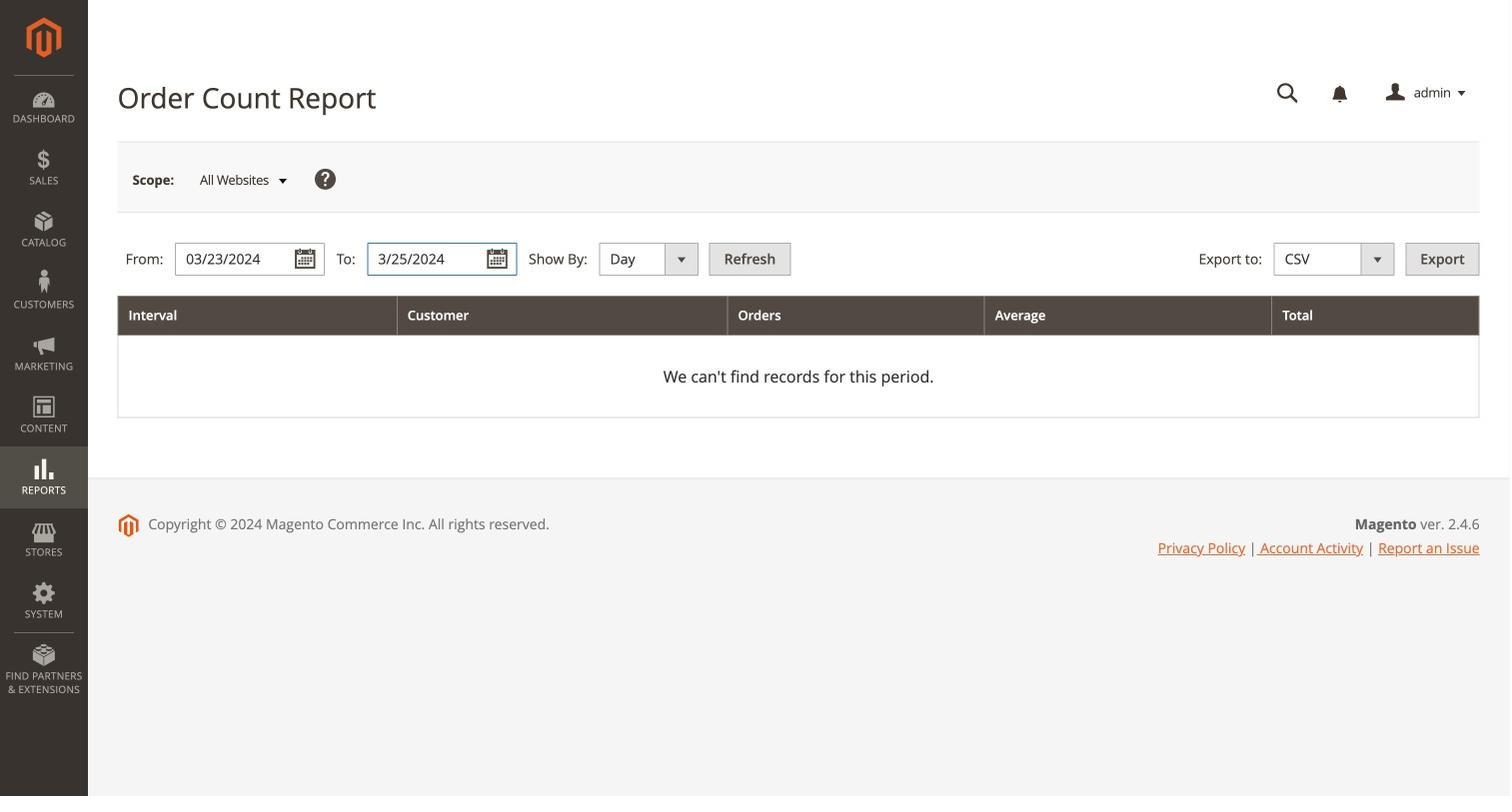 Task type: locate. For each thing, give the bounding box(es) containing it.
menu bar
[[0, 75, 88, 707]]

None text field
[[1263, 76, 1313, 111], [367, 243, 517, 276], [1263, 76, 1313, 111], [367, 243, 517, 276]]

None text field
[[175, 243, 325, 276]]

magento admin panel image
[[26, 17, 61, 58]]



